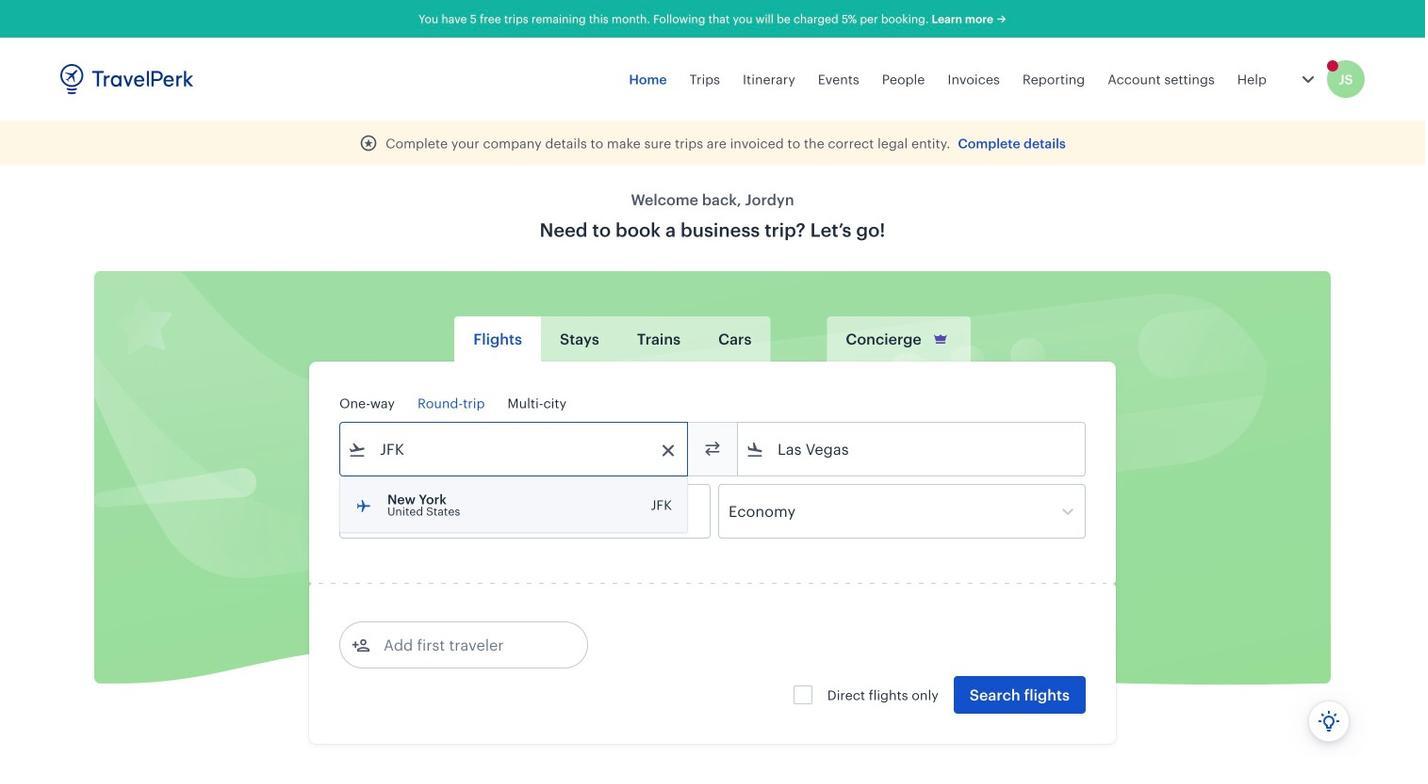Task type: describe. For each thing, give the bounding box(es) containing it.
To search field
[[765, 435, 1061, 465]]

From search field
[[367, 435, 663, 465]]



Task type: locate. For each thing, give the bounding box(es) containing it.
Return text field
[[479, 485, 577, 538]]

Depart text field
[[367, 485, 465, 538]]

Add first traveler search field
[[370, 631, 567, 661]]



